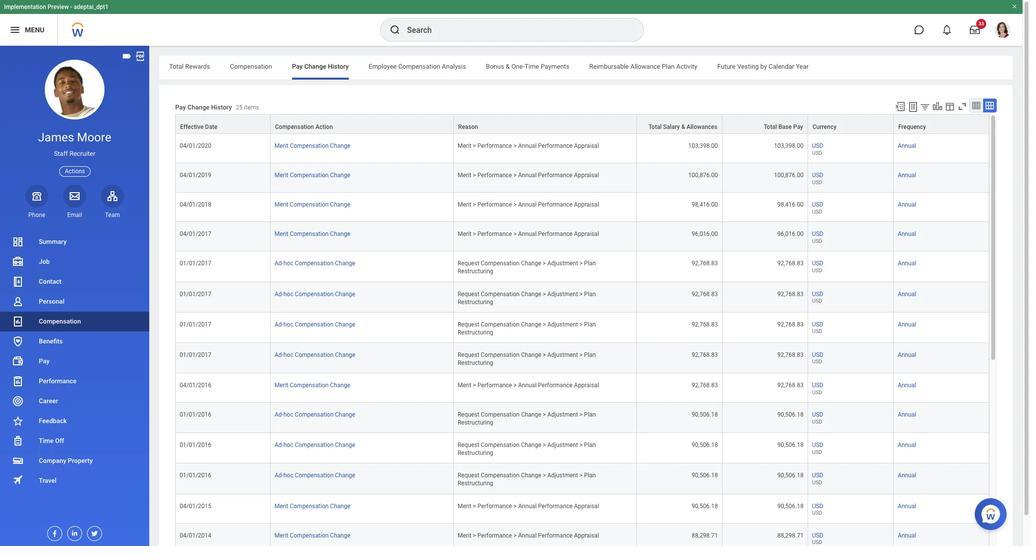 Task type: locate. For each thing, give the bounding box(es) containing it.
4 ad-hoc compensation change link from the top
[[275, 349, 355, 358]]

phone image
[[30, 190, 44, 202]]

usd link for fifth request compensation change > adjustment > plan restructuring element from the bottom
[[812, 319, 824, 328]]

team
[[105, 211, 120, 218]]

ad-hoc compensation change link for 2nd request compensation change > adjustment > plan restructuring element
[[275, 289, 355, 297]]

usd link
[[812, 140, 824, 149], [812, 170, 824, 179], [812, 199, 824, 208], [812, 229, 824, 238], [812, 258, 824, 267], [812, 289, 824, 297], [812, 319, 824, 328], [812, 349, 824, 358], [812, 380, 824, 389], [812, 409, 824, 418], [812, 440, 824, 449], [812, 470, 824, 479], [812, 501, 824, 510], [812, 530, 824, 539]]

bonus & one-time payments
[[486, 63, 570, 70]]

7 merit compensation change link from the top
[[275, 530, 350, 539]]

adjustment for 2nd request compensation change > adjustment > plan restructuring element from the bottom
[[548, 442, 578, 449]]

facebook image
[[48, 527, 59, 538]]

feedback link
[[0, 411, 149, 431]]

ad-hoc compensation change link for 2nd request compensation change > adjustment > plan restructuring element from the bottom
[[275, 440, 355, 449]]

15 row from the top
[[175, 524, 990, 546]]

annual link for row containing 04/01/2014
[[898, 530, 917, 539]]

4 ad-hoc compensation change from the top
[[275, 351, 355, 358]]

menu
[[25, 26, 44, 34]]

1 horizontal spatial 100,876.00
[[774, 172, 804, 179]]

01/01/2016
[[180, 411, 211, 418], [180, 442, 211, 449], [180, 472, 211, 479]]

row containing 04/01/2019
[[175, 163, 990, 193]]

feedback image
[[12, 415, 24, 427]]

6 appraisal from the top
[[574, 503, 599, 510]]

2 88,298.71 from the left
[[778, 532, 804, 539]]

7 request compensation change > adjustment > plan restructuring from the top
[[458, 472, 596, 487]]

98,416.00
[[692, 201, 718, 208], [778, 201, 804, 208]]

job image
[[12, 256, 24, 268]]

merit compensation change for 04/01/2014
[[275, 532, 350, 539]]

1 ad-hoc compensation change link from the top
[[275, 258, 355, 267]]

13 annual link from the top
[[898, 501, 917, 510]]

employee compensation analysis
[[369, 63, 466, 70]]

6 merit > performance > annual performance appraisal from the top
[[458, 503, 599, 510]]

annual link for row containing 04/01/2019
[[898, 170, 917, 179]]

employee
[[369, 63, 397, 70]]

payments
[[541, 63, 570, 70]]

email button
[[63, 185, 86, 219]]

1 103,398.00 from the left
[[689, 142, 718, 149]]

3 hoc from the top
[[284, 321, 293, 328]]

request for seventh request compensation change > adjustment > plan restructuring element from the bottom of the page
[[458, 260, 480, 267]]

0 vertical spatial 01/01/2016
[[180, 411, 211, 418]]

6 merit compensation change from the top
[[275, 503, 350, 510]]

pay inside popup button
[[794, 124, 803, 130]]

7 request from the top
[[458, 472, 480, 479]]

7 restructuring from the top
[[458, 480, 494, 487]]

phone james moore element
[[25, 211, 48, 219]]

merit > performance > annual performance appraisal for 96,016.00
[[458, 231, 599, 238]]

history up effective date popup button
[[211, 104, 232, 111]]

0 horizontal spatial 88,298.71
[[692, 532, 718, 539]]

ad-hoc compensation change for 2nd request compensation change > adjustment > plan restructuring element
[[275, 291, 355, 297]]

4 annual link from the top
[[898, 229, 917, 238]]

ad-hoc compensation change link for fifth request compensation change > adjustment > plan restructuring element from the top
[[275, 409, 355, 418]]

total salary & allowances
[[649, 124, 718, 130]]

Search Workday  search field
[[407, 19, 623, 41]]

6 request from the top
[[458, 442, 480, 449]]

close environment banner image
[[1012, 3, 1018, 9]]

10 usd link from the top
[[812, 409, 824, 418]]

personal image
[[12, 296, 24, 308]]

&
[[506, 63, 510, 70], [682, 124, 685, 130]]

annual link for 11th row from the top of the page
[[898, 409, 917, 418]]

merit compensation change link for 04/01/2015
[[275, 501, 350, 510]]

1 horizontal spatial history
[[328, 63, 349, 70]]

request for fifth request compensation change > adjustment > plan restructuring element from the bottom
[[458, 321, 480, 328]]

7 usd link from the top
[[812, 319, 824, 328]]

0 vertical spatial time
[[525, 63, 539, 70]]

travel
[[39, 477, 56, 484]]

0 horizontal spatial 96,016.00
[[692, 231, 718, 238]]

recruiter
[[70, 150, 95, 157]]

0 horizontal spatial 103,398.00
[[689, 142, 718, 149]]

annual link for eighth row from the top of the page
[[898, 319, 917, 328]]

1 merit > performance > annual performance appraisal from the top
[[458, 142, 599, 149]]

1 horizontal spatial 88,298.71
[[778, 532, 804, 539]]

3 annual link from the top
[[898, 199, 917, 208]]

4 row from the top
[[175, 193, 990, 222]]

history
[[328, 63, 349, 70], [211, 104, 232, 111]]

33 button
[[964, 19, 987, 41]]

ad-hoc compensation change link for fifth request compensation change > adjustment > plan restructuring element from the bottom
[[275, 319, 355, 328]]

row containing 04/01/2017
[[175, 222, 990, 252]]

ad-hoc compensation change for seventh request compensation change > adjustment > plan restructuring element from the bottom of the page
[[275, 260, 355, 267]]

ad-hoc compensation change link for seventh request compensation change > adjustment > plan restructuring element from the bottom of the page
[[275, 258, 355, 267]]

6 ad-hoc compensation change link from the top
[[275, 440, 355, 449]]

01/01/2017 for 2nd request compensation change > adjustment > plan restructuring element
[[180, 291, 211, 297]]

total left base
[[764, 124, 777, 130]]

1 horizontal spatial &
[[682, 124, 685, 130]]

career image
[[12, 395, 24, 407]]

merit compensation change
[[275, 142, 350, 149], [275, 172, 350, 179], [275, 201, 350, 208], [275, 231, 350, 238], [275, 382, 350, 389], [275, 503, 350, 510], [275, 532, 350, 539]]

vesting
[[738, 63, 759, 70]]

total inside popup button
[[764, 124, 777, 130]]

7 ad-hoc compensation change from the top
[[275, 472, 355, 479]]

5 merit > performance > annual performance appraisal element from the top
[[458, 380, 599, 389]]

5 row from the top
[[175, 222, 990, 252]]

1 appraisal from the top
[[574, 142, 599, 149]]

6 request compensation change > adjustment > plan restructuring element from the top
[[458, 440, 596, 457]]

ad-hoc compensation change for fourth request compensation change > adjustment > plan restructuring element from the bottom
[[275, 351, 355, 358]]

1 01/01/2017 from the top
[[180, 260, 211, 267]]

mail image
[[69, 190, 81, 202]]

7 hoc from the top
[[284, 472, 293, 479]]

3 request from the top
[[458, 321, 480, 328]]

year
[[796, 63, 809, 70]]

12 usd link from the top
[[812, 470, 824, 479]]

expand table image
[[985, 101, 995, 111]]

pay link
[[0, 351, 149, 371]]

& inside popup button
[[682, 124, 685, 130]]

time left 'off'
[[39, 437, 54, 445]]

25
[[236, 104, 243, 111]]

1 vertical spatial history
[[211, 104, 232, 111]]

company property link
[[0, 451, 149, 471]]

2 usd from the top
[[812, 150, 823, 156]]

3 usd link from the top
[[812, 199, 824, 208]]

0 horizontal spatial &
[[506, 63, 510, 70]]

merit compensation change link for 04/01/2020
[[275, 140, 350, 149]]

plan for fifth request compensation change > adjustment > plan restructuring element from the bottom
[[584, 321, 596, 328]]

2 merit > performance > annual performance appraisal from the top
[[458, 172, 599, 179]]

2 vertical spatial 01/01/2016
[[180, 472, 211, 479]]

100,876.00
[[689, 172, 718, 179], [774, 172, 804, 179]]

merit > performance > annual performance appraisal element for 90,506.18
[[458, 501, 599, 510]]

compensation link
[[0, 312, 149, 332]]

annual link for row containing 04/01/2018
[[898, 199, 917, 208]]

2 merit > performance > annual performance appraisal element from the top
[[458, 170, 599, 179]]

ad-hoc compensation change link
[[275, 258, 355, 267], [275, 289, 355, 297], [275, 319, 355, 328], [275, 349, 355, 358], [275, 409, 355, 418], [275, 440, 355, 449], [275, 470, 355, 479]]

compensation image
[[12, 316, 24, 328]]

2 usd link from the top
[[812, 170, 824, 179]]

row
[[175, 114, 990, 134], [175, 134, 990, 163], [175, 163, 990, 193], [175, 193, 990, 222], [175, 222, 990, 252], [175, 252, 990, 282], [175, 282, 990, 312], [175, 312, 990, 343], [175, 343, 990, 373], [175, 373, 990, 403], [175, 403, 990, 433], [175, 433, 990, 464], [175, 464, 990, 494], [175, 494, 990, 524], [175, 524, 990, 546]]

compensation
[[230, 63, 272, 70], [398, 63, 440, 70], [275, 124, 314, 130], [290, 142, 329, 149], [290, 172, 329, 179], [290, 201, 329, 208], [290, 231, 329, 238], [295, 260, 334, 267], [481, 260, 520, 267], [295, 291, 334, 297], [481, 291, 520, 297], [39, 318, 81, 325], [295, 321, 334, 328], [481, 321, 520, 328], [295, 351, 334, 358], [481, 351, 520, 358], [290, 382, 329, 389], [295, 411, 334, 418], [481, 411, 520, 418], [295, 442, 334, 449], [481, 442, 520, 449], [295, 472, 334, 479], [481, 472, 520, 479], [290, 503, 329, 510], [290, 532, 329, 539]]

email
[[67, 211, 82, 218]]

adjustment for fourth request compensation change > adjustment > plan restructuring element from the bottom
[[548, 351, 578, 358]]

phone button
[[25, 185, 48, 219]]

2 restructuring from the top
[[458, 299, 494, 305]]

restructuring for 2nd request compensation change > adjustment > plan restructuring element
[[458, 299, 494, 305]]

& inside tab list
[[506, 63, 510, 70]]

request compensation change > adjustment > plan restructuring
[[458, 260, 596, 275], [458, 291, 596, 305], [458, 321, 596, 336], [458, 351, 596, 366], [458, 411, 596, 426], [458, 442, 596, 457], [458, 472, 596, 487]]

row containing effective date
[[175, 114, 990, 134]]

total salary & allowances button
[[637, 115, 722, 133]]

>
[[473, 142, 476, 149], [514, 142, 517, 149], [473, 172, 476, 179], [514, 172, 517, 179], [473, 201, 476, 208], [514, 201, 517, 208], [473, 231, 476, 238], [514, 231, 517, 238], [543, 260, 546, 267], [580, 260, 583, 267], [543, 291, 546, 297], [580, 291, 583, 297], [543, 321, 546, 328], [580, 321, 583, 328], [543, 351, 546, 358], [580, 351, 583, 358], [473, 382, 476, 389], [514, 382, 517, 389], [543, 411, 546, 418], [580, 411, 583, 418], [543, 442, 546, 449], [580, 442, 583, 449], [543, 472, 546, 479], [580, 472, 583, 479], [473, 503, 476, 510], [514, 503, 517, 510], [473, 532, 476, 539], [514, 532, 517, 539]]

click to view/edit grid preferences image
[[945, 101, 956, 112]]

annual link for row containing 04/01/2017
[[898, 229, 917, 238]]

pay inside 'list'
[[39, 357, 50, 365]]

total for total rewards
[[169, 63, 184, 70]]

merit compensation change link for 04/01/2014
[[275, 530, 350, 539]]

inbox large image
[[970, 25, 980, 35]]

1 horizontal spatial 103,398.00
[[774, 142, 804, 149]]

restructuring for first request compensation change > adjustment > plan restructuring element from the bottom
[[458, 480, 494, 487]]

tab list
[[159, 56, 1013, 80]]

1 horizontal spatial time
[[525, 63, 539, 70]]

row containing 04/01/2014
[[175, 524, 990, 546]]

time left payments
[[525, 63, 539, 70]]

0 horizontal spatial history
[[211, 104, 232, 111]]

0 vertical spatial &
[[506, 63, 510, 70]]

2 appraisal from the top
[[574, 172, 599, 179]]

plan for 2nd request compensation change > adjustment > plan restructuring element from the bottom
[[584, 442, 596, 449]]

1 98,416.00 from the left
[[692, 201, 718, 208]]

linkedin image
[[68, 527, 79, 537]]

profile logan mcneil image
[[995, 22, 1011, 40]]

merit compensation change link
[[275, 140, 350, 149], [275, 170, 350, 179], [275, 199, 350, 208], [275, 229, 350, 238], [275, 380, 350, 389], [275, 501, 350, 510], [275, 530, 350, 539]]

2 ad-hoc compensation change link from the top
[[275, 289, 355, 297]]

twitter image
[[88, 527, 99, 538]]

10 usd from the top
[[812, 267, 823, 274]]

total left rewards
[[169, 63, 184, 70]]

33
[[979, 21, 985, 26]]

plan for first request compensation change > adjustment > plan restructuring element from the bottom
[[584, 472, 596, 479]]

pay
[[292, 63, 303, 70], [175, 104, 186, 111], [794, 124, 803, 130], [39, 357, 50, 365]]

history for pay change history 25 items
[[211, 104, 232, 111]]

3 appraisal from the top
[[574, 201, 599, 208]]

total
[[169, 63, 184, 70], [649, 124, 662, 130], [764, 124, 777, 130]]

3 restructuring from the top
[[458, 329, 494, 336]]

ad-hoc compensation change for 2nd request compensation change > adjustment > plan restructuring element from the bottom
[[275, 442, 355, 449]]

personal link
[[0, 292, 149, 312]]

total for total base pay
[[764, 124, 777, 130]]

04/01/2017
[[180, 231, 211, 238]]

6 request compensation change > adjustment > plan restructuring from the top
[[458, 442, 596, 457]]

summary image
[[12, 236, 24, 248]]

plan
[[662, 63, 675, 70], [584, 260, 596, 267], [584, 291, 596, 297], [584, 321, 596, 328], [584, 351, 596, 358], [584, 411, 596, 418], [584, 442, 596, 449], [584, 472, 596, 479]]

3 request compensation change > adjustment > plan restructuring from the top
[[458, 321, 596, 336]]

request for first request compensation change > adjustment > plan restructuring element from the bottom
[[458, 472, 480, 479]]

request compensation change > adjustment > plan restructuring for first request compensation change > adjustment > plan restructuring element from the bottom
[[458, 472, 596, 487]]

6 usd from the top
[[812, 209, 823, 215]]

7 merit > performance > annual performance appraisal element from the top
[[458, 530, 599, 539]]

annual link for 10th row from the bottom
[[898, 258, 917, 267]]

0 horizontal spatial 100,876.00
[[689, 172, 718, 179]]

2 horizontal spatial total
[[764, 124, 777, 130]]

request compensation change > adjustment > plan restructuring for 2nd request compensation change > adjustment > plan restructuring element
[[458, 291, 596, 305]]

0 horizontal spatial total
[[169, 63, 184, 70]]

0 vertical spatial history
[[328, 63, 349, 70]]

contact image
[[12, 276, 24, 288]]

merit compensation change for 04/01/2017
[[275, 231, 350, 238]]

14 row from the top
[[175, 494, 990, 524]]

ad-hoc compensation change for fifth request compensation change > adjustment > plan restructuring element from the top
[[275, 411, 355, 418]]

28 usd from the top
[[812, 539, 823, 546]]

tab list containing total rewards
[[159, 56, 1013, 80]]

analysis
[[442, 63, 466, 70]]

5 usd link from the top
[[812, 258, 824, 267]]

navigation pane region
[[0, 46, 149, 546]]

8 usd link from the top
[[812, 349, 824, 358]]

1 vertical spatial 01/01/2016
[[180, 442, 211, 449]]

1 horizontal spatial 96,016.00
[[778, 231, 804, 238]]

1 horizontal spatial 98,416.00
[[778, 201, 804, 208]]

restructuring for 2nd request compensation change > adjustment > plan restructuring element from the bottom
[[458, 450, 494, 457]]

reimbursable allowance plan activity
[[590, 63, 698, 70]]

merit > performance > annual performance appraisal for 90,506.18
[[458, 503, 599, 510]]

james moore
[[38, 130, 111, 144]]

feedback
[[39, 417, 67, 425]]

2 annual link from the top
[[898, 170, 917, 179]]

2 merit compensation change from the top
[[275, 172, 350, 179]]

7 ad-hoc compensation change link from the top
[[275, 470, 355, 479]]

usd link for fourth request compensation change > adjustment > plan restructuring element from the bottom
[[812, 349, 824, 358]]

ad-hoc compensation change
[[275, 260, 355, 267], [275, 291, 355, 297], [275, 321, 355, 328], [275, 351, 355, 358], [275, 411, 355, 418], [275, 442, 355, 449], [275, 472, 355, 479]]

04/01/2018
[[180, 201, 211, 208]]

request compensation change > adjustment > plan restructuring element
[[458, 258, 596, 275], [458, 289, 596, 305], [458, 319, 596, 336], [458, 349, 596, 366], [458, 409, 596, 426], [458, 440, 596, 457], [458, 470, 596, 487]]

toolbar
[[891, 99, 997, 114]]

6 merit > performance > annual performance appraisal element from the top
[[458, 501, 599, 510]]

14 annual link from the top
[[898, 530, 917, 539]]

search image
[[389, 24, 401, 36]]

5 request from the top
[[458, 411, 480, 418]]

4 01/01/2017 from the top
[[180, 351, 211, 358]]

merit compensation change for 04/01/2019
[[275, 172, 350, 179]]

notifications large image
[[942, 25, 952, 35]]

2 request from the top
[[458, 291, 480, 297]]

annual link
[[898, 140, 917, 149], [898, 170, 917, 179], [898, 199, 917, 208], [898, 229, 917, 238], [898, 258, 917, 267], [898, 289, 917, 297], [898, 319, 917, 328], [898, 349, 917, 358], [898, 380, 917, 389], [898, 409, 917, 418], [898, 440, 917, 449], [898, 470, 917, 479], [898, 501, 917, 510], [898, 530, 917, 539]]

adjustment for seventh request compensation change > adjustment > plan restructuring element from the bottom of the page
[[548, 260, 578, 267]]

total inside popup button
[[649, 124, 662, 130]]

01/01/2016 for 11th row from the top of the page
[[180, 411, 211, 418]]

5 merit compensation change link from the top
[[275, 380, 350, 389]]

company
[[39, 457, 66, 464]]

1 100,876.00 from the left
[[689, 172, 718, 179]]

row containing 04/01/2015
[[175, 494, 990, 524]]

10 annual link from the top
[[898, 409, 917, 418]]

adjustment
[[548, 260, 578, 267], [548, 291, 578, 297], [548, 321, 578, 328], [548, 351, 578, 358], [548, 411, 578, 418], [548, 442, 578, 449], [548, 472, 578, 479]]

compensation inside popup button
[[275, 124, 314, 130]]

04/01/2014
[[180, 532, 211, 539]]

fullscreen image
[[957, 101, 968, 112]]

merit
[[275, 142, 289, 149], [458, 142, 472, 149], [275, 172, 289, 179], [458, 172, 472, 179], [275, 201, 289, 208], [458, 201, 472, 208], [275, 231, 289, 238], [458, 231, 472, 238], [275, 382, 289, 389], [458, 382, 472, 389], [275, 503, 289, 510], [458, 503, 472, 510], [275, 532, 289, 539], [458, 532, 472, 539]]

7 merit compensation change from the top
[[275, 532, 350, 539]]

change inside tab list
[[304, 63, 326, 70]]

1 vertical spatial &
[[682, 124, 685, 130]]

1 horizontal spatial total
[[649, 124, 662, 130]]

4 merit compensation change link from the top
[[275, 229, 350, 238]]

01/01/2016 for 13th row from the top
[[180, 472, 211, 479]]

90,506.18
[[692, 411, 718, 418], [778, 411, 804, 418], [692, 442, 718, 449], [778, 442, 804, 449], [692, 472, 718, 479], [778, 472, 804, 479], [692, 503, 718, 510], [778, 503, 804, 510]]

ad-hoc compensation change for fifth request compensation change > adjustment > plan restructuring element from the bottom
[[275, 321, 355, 328]]

1 merit compensation change from the top
[[275, 142, 350, 149]]

merit > performance > annual performance appraisal element for 103,398.00
[[458, 140, 599, 149]]

plan for fifth request compensation change > adjustment > plan restructuring element from the top
[[584, 411, 596, 418]]

team link
[[101, 185, 124, 219]]

merit > performance > annual performance appraisal element
[[458, 140, 599, 149], [458, 170, 599, 179], [458, 199, 599, 208], [458, 229, 599, 238], [458, 380, 599, 389], [458, 501, 599, 510], [458, 530, 599, 539]]

annual link for row containing 04/01/2016
[[898, 380, 917, 389]]

8 row from the top
[[175, 312, 990, 343]]

history left employee
[[328, 63, 349, 70]]

& right salary
[[682, 124, 685, 130]]

4 adjustment from the top
[[548, 351, 578, 358]]

1 vertical spatial time
[[39, 437, 54, 445]]

4 restructuring from the top
[[458, 359, 494, 366]]

13 usd link from the top
[[812, 501, 824, 510]]

3 row from the top
[[175, 163, 990, 193]]

100,876.00 down base
[[774, 172, 804, 179]]

total left salary
[[649, 124, 662, 130]]

0 horizontal spatial 98,416.00
[[692, 201, 718, 208]]

103,398.00 down allowances
[[689, 142, 718, 149]]

2 ad-hoc compensation change from the top
[[275, 291, 355, 297]]

1 usd from the top
[[812, 142, 824, 149]]

0 horizontal spatial time
[[39, 437, 54, 445]]

88,298.71
[[692, 532, 718, 539], [778, 532, 804, 539]]

team james moore element
[[101, 211, 124, 219]]

16 usd from the top
[[812, 359, 823, 365]]

04/01/2020
[[180, 142, 211, 149]]

& left 'one-'
[[506, 63, 510, 70]]

103,398.00 down base
[[774, 142, 804, 149]]

6 ad-hoc compensation change from the top
[[275, 442, 355, 449]]

04/01/2015
[[180, 503, 211, 510]]

3 ad-hoc compensation change from the top
[[275, 321, 355, 328]]

2 row from the top
[[175, 134, 990, 163]]

list
[[0, 232, 149, 491]]

view printable version (pdf) image
[[135, 51, 146, 62]]

3 merit compensation change from the top
[[275, 201, 350, 208]]

annual
[[518, 142, 537, 149], [898, 142, 917, 149], [518, 172, 537, 179], [898, 172, 917, 179], [518, 201, 537, 208], [898, 201, 917, 208], [518, 231, 537, 238], [898, 231, 917, 238], [898, 260, 917, 267], [898, 291, 917, 297], [898, 321, 917, 328], [898, 351, 917, 358], [518, 382, 537, 389], [898, 382, 917, 389], [898, 411, 917, 418], [898, 442, 917, 449], [898, 472, 917, 479], [518, 503, 537, 510], [898, 503, 917, 510], [518, 532, 537, 539], [898, 532, 917, 539]]

appraisal for 90,506.18
[[574, 503, 599, 510]]

request
[[458, 260, 480, 267], [458, 291, 480, 297], [458, 321, 480, 328], [458, 351, 480, 358], [458, 411, 480, 418], [458, 442, 480, 449], [458, 472, 480, 479]]

100,876.00 down allowances
[[689, 172, 718, 179]]

request for fifth request compensation change > adjustment > plan restructuring element from the top
[[458, 411, 480, 418]]

time
[[525, 63, 539, 70], [39, 437, 54, 445]]

appraisal
[[574, 142, 599, 149], [574, 172, 599, 179], [574, 201, 599, 208], [574, 231, 599, 238], [574, 382, 599, 389], [574, 503, 599, 510], [574, 532, 599, 539]]

pay inside tab list
[[292, 63, 303, 70]]

travel image
[[12, 474, 24, 486]]

table image
[[972, 101, 982, 111]]

compensation action button
[[271, 115, 453, 133]]

total rewards
[[169, 63, 210, 70]]

time off link
[[0, 431, 149, 451]]

ad-
[[275, 260, 284, 267], [275, 291, 284, 297], [275, 321, 284, 328], [275, 351, 284, 358], [275, 411, 284, 418], [275, 442, 284, 449], [275, 472, 284, 479]]

summary link
[[0, 232, 149, 252]]

92,768.83
[[692, 260, 718, 267], [778, 260, 804, 267], [692, 291, 718, 297], [778, 291, 804, 297], [692, 321, 718, 328], [778, 321, 804, 328], [692, 351, 718, 358], [778, 351, 804, 358], [692, 382, 718, 389], [778, 382, 804, 389]]



Task type: vqa. For each thing, say whether or not it's contained in the screenshot.


Task type: describe. For each thing, give the bounding box(es) containing it.
plan for fourth request compensation change > adjustment > plan restructuring element from the bottom
[[584, 351, 596, 358]]

by
[[761, 63, 767, 70]]

merit > performance > annual performance appraisal for 88,298.71
[[458, 532, 599, 539]]

3 usd from the top
[[812, 172, 824, 179]]

appraisal for 100,876.00
[[574, 172, 599, 179]]

pay change history
[[292, 63, 349, 70]]

2 100,876.00 from the left
[[774, 172, 804, 179]]

adjustment for first request compensation change > adjustment > plan restructuring element from the bottom
[[548, 472, 578, 479]]

contact
[[39, 278, 62, 285]]

rewards
[[185, 63, 210, 70]]

phone
[[28, 211, 45, 218]]

pay for pay change history
[[292, 63, 303, 70]]

career link
[[0, 391, 149, 411]]

plan for seventh request compensation change > adjustment > plan restructuring element from the bottom of the page
[[584, 260, 596, 267]]

annual link for row containing 04/01/2015
[[898, 501, 917, 510]]

24 usd from the top
[[812, 479, 823, 486]]

3 merit compensation change link from the top
[[275, 199, 350, 208]]

usd link for 2nd request compensation change > adjustment > plan restructuring element
[[812, 289, 824, 297]]

14 usd from the top
[[812, 328, 823, 335]]

5 usd from the top
[[812, 201, 824, 208]]

frequency
[[899, 124, 926, 130]]

annual link for row containing 04/01/2020
[[898, 140, 917, 149]]

actions
[[65, 168, 85, 175]]

select to filter grid data image
[[920, 102, 931, 112]]

1 88,298.71 from the left
[[692, 532, 718, 539]]

merit compensation change for 04/01/2020
[[275, 142, 350, 149]]

appraisal for 103,398.00
[[574, 142, 599, 149]]

reason button
[[454, 115, 637, 133]]

13 usd from the top
[[812, 321, 824, 328]]

total for total salary & allowances
[[649, 124, 662, 130]]

2 98,416.00 from the left
[[778, 201, 804, 208]]

ad-hoc compensation change link for first request compensation change > adjustment > plan restructuring element from the bottom
[[275, 470, 355, 479]]

4 request compensation change > adjustment > plan restructuring element from the top
[[458, 349, 596, 366]]

travel link
[[0, 471, 149, 491]]

5 merit > performance > annual performance appraisal from the top
[[458, 382, 599, 389]]

staff recruiter
[[54, 150, 95, 157]]

18 usd from the top
[[812, 389, 823, 396]]

row containing 04/01/2018
[[175, 193, 990, 222]]

annual link for 7th row from the bottom of the page
[[898, 349, 917, 358]]

2 ad- from the top
[[275, 291, 284, 297]]

compensation action
[[275, 124, 333, 130]]

11 row from the top
[[175, 403, 990, 433]]

request compensation change > adjustment > plan restructuring for fifth request compensation change > adjustment > plan restructuring element from the top
[[458, 411, 596, 426]]

11 usd from the top
[[812, 291, 824, 297]]

5 appraisal from the top
[[574, 382, 599, 389]]

future
[[718, 63, 736, 70]]

plan for 2nd request compensation change > adjustment > plan restructuring element
[[584, 291, 596, 297]]

01/01/2016 for 12th row
[[180, 442, 211, 449]]

22 usd from the top
[[812, 449, 823, 455]]

7 request compensation change > adjustment > plan restructuring element from the top
[[458, 470, 596, 487]]

adeptai_dpt1
[[74, 3, 108, 10]]

property
[[68, 457, 93, 464]]

5 hoc from the top
[[284, 411, 293, 418]]

appraisal for 96,016.00
[[574, 231, 599, 238]]

ad-hoc compensation change for first request compensation change > adjustment > plan restructuring element from the bottom
[[275, 472, 355, 479]]

implementation
[[4, 3, 46, 10]]

merit > performance > annual performance appraisal for 103,398.00
[[458, 142, 599, 149]]

19 usd from the top
[[812, 411, 824, 418]]

usd link for seventh request compensation change > adjustment > plan restructuring element from the bottom of the page
[[812, 258, 824, 267]]

row containing 04/01/2016
[[175, 373, 990, 403]]

3 request compensation change > adjustment > plan restructuring element from the top
[[458, 319, 596, 336]]

restructuring for fifth request compensation change > adjustment > plan restructuring element from the top
[[458, 419, 494, 426]]

-
[[70, 3, 72, 10]]

adjustment for fifth request compensation change > adjustment > plan restructuring element from the top
[[548, 411, 578, 418]]

25 usd from the top
[[812, 503, 824, 510]]

12 usd from the top
[[812, 298, 823, 304]]

benefits image
[[12, 336, 24, 347]]

effective
[[180, 124, 204, 130]]

adjustment for fifth request compensation change > adjustment > plan restructuring element from the bottom
[[548, 321, 578, 328]]

actions button
[[59, 166, 91, 177]]

restructuring for seventh request compensation change > adjustment > plan restructuring element from the bottom of the page
[[458, 268, 494, 275]]

preview
[[48, 3, 69, 10]]

allowance
[[631, 63, 661, 70]]

moore
[[77, 130, 111, 144]]

restructuring for fourth request compensation change > adjustment > plan restructuring element from the bottom
[[458, 359, 494, 366]]

activity
[[677, 63, 698, 70]]

off
[[55, 437, 64, 445]]

bonus
[[486, 63, 504, 70]]

4 ad- from the top
[[275, 351, 284, 358]]

view team image
[[107, 190, 118, 202]]

21 usd from the top
[[812, 442, 824, 449]]

7 row from the top
[[175, 282, 990, 312]]

request compensation change > adjustment > plan restructuring for seventh request compensation change > adjustment > plan restructuring element from the bottom of the page
[[458, 260, 596, 275]]

2 96,016.00 from the left
[[778, 231, 804, 238]]

effective date button
[[176, 115, 270, 133]]

time inside navigation pane region
[[39, 437, 54, 445]]

compensation inside 'list'
[[39, 318, 81, 325]]

menu button
[[0, 14, 57, 46]]

summary
[[39, 238, 67, 245]]

6 hoc from the top
[[284, 442, 293, 449]]

date
[[205, 124, 217, 130]]

23 usd from the top
[[812, 472, 824, 479]]

merit compensation change for 04/01/2015
[[275, 503, 350, 510]]

4 usd from the top
[[812, 179, 823, 186]]

4 hoc from the top
[[284, 351, 293, 358]]

request compensation change > adjustment > plan restructuring for 2nd request compensation change > adjustment > plan restructuring element from the bottom
[[458, 442, 596, 457]]

appraisal for 88,298.71
[[574, 532, 599, 539]]

pay change history 25 items
[[175, 104, 259, 111]]

reason
[[458, 124, 478, 130]]

expand/collapse chart image
[[932, 101, 943, 112]]

request compensation change > adjustment > plan restructuring for fourth request compensation change > adjustment > plan restructuring element from the bottom
[[458, 351, 596, 366]]

base
[[779, 124, 792, 130]]

2 request compensation change > adjustment > plan restructuring element from the top
[[458, 289, 596, 305]]

13 row from the top
[[175, 464, 990, 494]]

annual link for 13th row from the top
[[898, 470, 917, 479]]

job link
[[0, 252, 149, 272]]

export to excel image
[[895, 101, 906, 112]]

performance image
[[12, 375, 24, 387]]

effective date
[[180, 124, 217, 130]]

2 103,398.00 from the left
[[774, 142, 804, 149]]

merit > performance > annual performance appraisal element for 88,298.71
[[458, 530, 599, 539]]

usd link for first request compensation change > adjustment > plan restructuring element from the bottom
[[812, 470, 824, 479]]

9 usd from the top
[[812, 260, 824, 267]]

7 ad- from the top
[[275, 472, 284, 479]]

usd link for 2nd request compensation change > adjustment > plan restructuring element from the bottom
[[812, 440, 824, 449]]

calendar
[[769, 63, 795, 70]]

usd link for 90,506.18 merit > performance > annual performance appraisal element
[[812, 501, 824, 510]]

usd link for fifth request compensation change > adjustment > plan restructuring element from the top
[[812, 409, 824, 418]]

one-
[[512, 63, 525, 70]]

request for 2nd request compensation change > adjustment > plan restructuring element
[[458, 291, 480, 297]]

action
[[316, 124, 333, 130]]

20 usd from the top
[[812, 419, 823, 425]]

career
[[39, 397, 58, 405]]

2 hoc from the top
[[284, 291, 293, 297]]

currency
[[813, 124, 837, 130]]

01/01/2017 for seventh request compensation change > adjustment > plan restructuring element from the bottom of the page
[[180, 260, 211, 267]]

items
[[244, 104, 259, 111]]

email james moore element
[[63, 211, 86, 219]]

26 usd from the top
[[812, 510, 823, 516]]

usd link for merit > performance > annual performance appraisal element related to 96,016.00
[[812, 229, 824, 238]]

merit compensation change link for 04/01/2017
[[275, 229, 350, 238]]

annual link for 7th row
[[898, 289, 917, 297]]

request for fourth request compensation change > adjustment > plan restructuring element from the bottom
[[458, 351, 480, 358]]

frequency button
[[894, 115, 989, 133]]

01/01/2017 for fifth request compensation change > adjustment > plan restructuring element from the bottom
[[180, 321, 211, 328]]

request compensation change > adjustment > plan restructuring for fifth request compensation change > adjustment > plan restructuring element from the bottom
[[458, 321, 596, 336]]

benefits
[[39, 338, 63, 345]]

currency button
[[808, 115, 894, 133]]

merit > performance > annual performance appraisal element for 96,016.00
[[458, 229, 599, 238]]

ad-hoc compensation change link for fourth request compensation change > adjustment > plan restructuring element from the bottom
[[275, 349, 355, 358]]

restructuring for fifth request compensation change > adjustment > plan restructuring element from the bottom
[[458, 329, 494, 336]]

pay for pay
[[39, 357, 50, 365]]

01/01/2017 for fourth request compensation change > adjustment > plan restructuring element from the bottom
[[180, 351, 211, 358]]

1 96,016.00 from the left
[[692, 231, 718, 238]]

total base pay button
[[723, 115, 808, 133]]

8 usd from the top
[[812, 238, 823, 244]]

merit compensation change for 04/01/2016
[[275, 382, 350, 389]]

pay for pay change history 25 items
[[175, 104, 186, 111]]

time off image
[[12, 435, 24, 447]]

allowances
[[687, 124, 718, 130]]

04/01/2016
[[180, 382, 211, 389]]

3 ad- from the top
[[275, 321, 284, 328]]

6 ad- from the top
[[275, 442, 284, 449]]

5 request compensation change > adjustment > plan restructuring element from the top
[[458, 409, 596, 426]]

17 usd from the top
[[812, 382, 824, 389]]

pay image
[[12, 355, 24, 367]]

row containing 04/01/2020
[[175, 134, 990, 163]]

9 row from the top
[[175, 343, 990, 373]]

9 usd link from the top
[[812, 380, 824, 389]]

5 ad- from the top
[[275, 411, 284, 418]]

merit > performance > annual performance appraisal element for 100,876.00
[[458, 170, 599, 179]]

contact link
[[0, 272, 149, 292]]

implementation preview -   adeptai_dpt1
[[4, 3, 108, 10]]

performance inside navigation pane region
[[39, 377, 77, 385]]

request for 2nd request compensation change > adjustment > plan restructuring element from the bottom
[[458, 442, 480, 449]]

personal
[[39, 298, 64, 305]]

adjustment for 2nd request compensation change > adjustment > plan restructuring element
[[548, 291, 578, 297]]

performance link
[[0, 371, 149, 391]]

staff
[[54, 150, 68, 157]]

7 usd from the top
[[812, 231, 824, 238]]

1 ad- from the top
[[275, 260, 284, 267]]

salary
[[663, 124, 680, 130]]

3 merit > performance > annual performance appraisal element from the top
[[458, 199, 599, 208]]

merit compensation change link for 04/01/2019
[[275, 170, 350, 179]]

job
[[39, 258, 50, 265]]

merit compensation change link for 04/01/2016
[[275, 380, 350, 389]]

list containing summary
[[0, 232, 149, 491]]

benefits link
[[0, 332, 149, 351]]

27 usd from the top
[[812, 532, 824, 539]]

time off
[[39, 437, 64, 445]]

1 request compensation change > adjustment > plan restructuring element from the top
[[458, 258, 596, 275]]

company property
[[39, 457, 93, 464]]

1 hoc from the top
[[284, 260, 293, 267]]

15 usd from the top
[[812, 351, 824, 358]]

justify image
[[9, 24, 21, 36]]

menu banner
[[0, 0, 1023, 46]]

james
[[38, 130, 74, 144]]

export to worksheets image
[[908, 101, 920, 113]]

total base pay
[[764, 124, 803, 130]]

future vesting by calendar year
[[718, 63, 809, 70]]

04/01/2019
[[180, 172, 211, 179]]

6 row from the top
[[175, 252, 990, 282]]

3 merit > performance > annual performance appraisal from the top
[[458, 201, 599, 208]]

tag image
[[121, 51, 132, 62]]

company property image
[[12, 455, 24, 467]]

history for pay change history
[[328, 63, 349, 70]]

usd link for 100,876.00's merit > performance > annual performance appraisal element
[[812, 170, 824, 179]]

12 row from the top
[[175, 433, 990, 464]]

annual link for 12th row
[[898, 440, 917, 449]]

merit > performance > annual performance appraisal for 100,876.00
[[458, 172, 599, 179]]

reimbursable
[[590, 63, 629, 70]]



